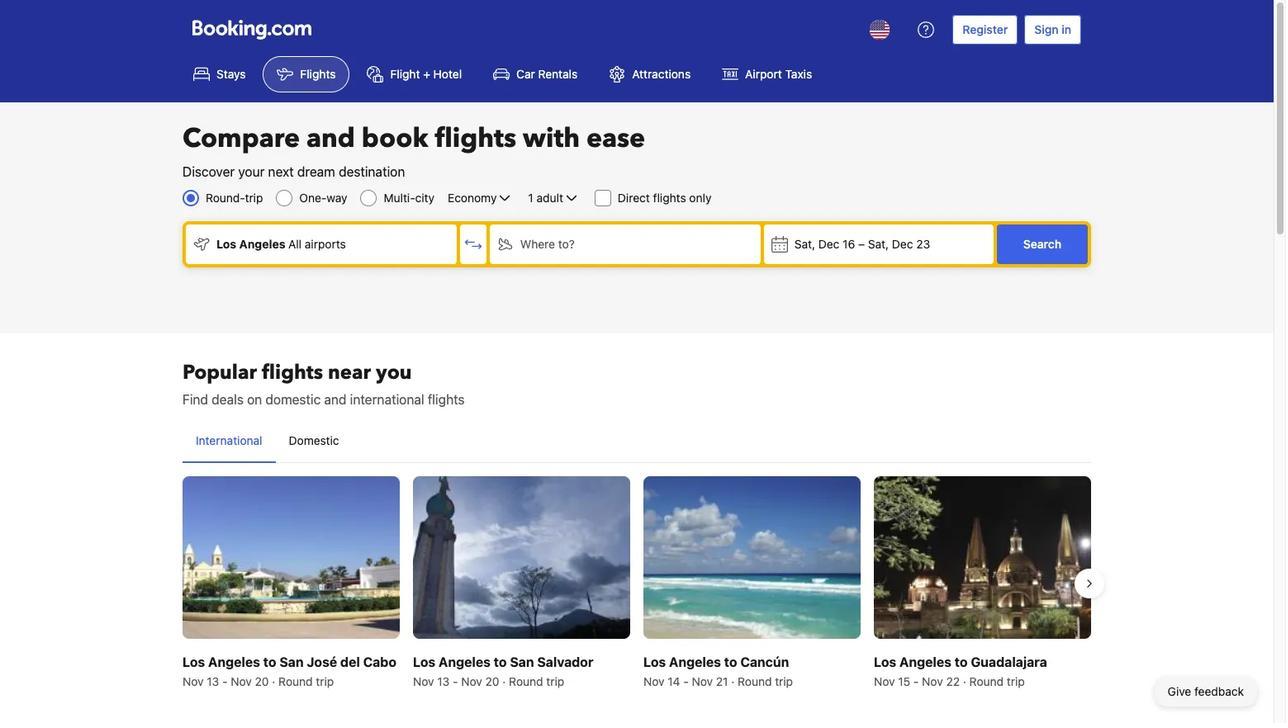 Task type: describe. For each thing, give the bounding box(es) containing it.
domestic
[[266, 393, 321, 407]]

give feedback
[[1168, 685, 1245, 699]]

and inside compare and book flights with ease discover your next dream destination
[[307, 121, 355, 157]]

angeles for los angeles to guadalajara
[[900, 656, 952, 670]]

los angeles to san josé del cabo nov 13 - nov 20 · round trip
[[183, 656, 397, 689]]

register
[[963, 22, 1008, 36]]

flights inside compare and book flights with ease discover your next dream destination
[[435, 121, 517, 157]]

los angeles to san salvador nov 13 - nov 20 · round trip
[[413, 656, 594, 689]]

- inside los angeles to cancún nov 14 - nov 21 · round trip
[[684, 675, 689, 689]]

flight + hotel link
[[353, 56, 476, 93]]

find
[[183, 393, 208, 407]]

next
[[268, 164, 294, 179]]

one-
[[300, 191, 327, 205]]

car rentals link
[[479, 56, 592, 93]]

trip inside los angeles to cancún nov 14 - nov 21 · round trip
[[775, 675, 793, 689]]

multi-
[[384, 191, 415, 205]]

- inside los angeles to san salvador nov 13 - nov 20 · round trip
[[453, 675, 458, 689]]

16
[[843, 237, 856, 251]]

car
[[517, 67, 535, 81]]

on
[[247, 393, 262, 407]]

salvador
[[538, 656, 594, 670]]

to for del
[[263, 656, 276, 670]]

21
[[716, 675, 729, 689]]

sign in link
[[1025, 15, 1082, 45]]

josé
[[307, 656, 337, 670]]

los angeles to cancún image
[[644, 477, 861, 640]]

domestic button
[[276, 420, 353, 463]]

compare
[[183, 121, 300, 157]]

international
[[350, 393, 424, 407]]

· inside los angeles to san josé del cabo nov 13 - nov 20 · round trip
[[272, 675, 276, 689]]

20 inside los angeles to san josé del cabo nov 13 - nov 20 · round trip
[[255, 675, 269, 689]]

san for salvador
[[510, 656, 534, 670]]

4 nov from the left
[[461, 675, 483, 689]]

23
[[917, 237, 931, 251]]

to for nov
[[494, 656, 507, 670]]

stays link
[[179, 56, 260, 93]]

los for los angeles to guadalajara
[[874, 656, 897, 670]]

trip down the your
[[245, 191, 263, 205]]

direct flights only
[[618, 191, 712, 205]]

flights
[[300, 67, 336, 81]]

- inside los angeles to guadalajara nov 15 - nov 22 · round trip
[[914, 675, 919, 689]]

discover
[[183, 164, 235, 179]]

los angeles to guadalajara image
[[874, 477, 1092, 640]]

airport taxis link
[[708, 56, 827, 93]]

flights right international at the left
[[428, 393, 465, 407]]

flights link
[[263, 56, 350, 93]]

· inside los angeles to guadalajara nov 15 - nov 22 · round trip
[[964, 675, 967, 689]]

los angeles to cancún nov 14 - nov 21 · round trip
[[644, 656, 793, 689]]

round inside los angeles to san salvador nov 13 - nov 20 · round trip
[[509, 675, 543, 689]]

round-trip
[[206, 191, 263, 205]]

airport
[[746, 67, 783, 81]]

angeles for los angeles to san josé del cabo
[[208, 656, 260, 670]]

hotel
[[434, 67, 462, 81]]

round inside los angeles to cancún nov 14 - nov 21 · round trip
[[738, 675, 772, 689]]

airports
[[305, 237, 346, 251]]

del
[[340, 656, 360, 670]]

dream
[[297, 164, 335, 179]]

cabo
[[363, 656, 397, 670]]

22
[[947, 675, 960, 689]]

· inside los angeles to cancún nov 14 - nov 21 · round trip
[[732, 675, 735, 689]]

ease
[[587, 121, 646, 157]]

economy
[[448, 191, 497, 205]]

flights left only
[[653, 191, 687, 205]]

compare and book flights with ease discover your next dream destination
[[183, 121, 646, 179]]

domestic
[[289, 434, 339, 448]]

register link
[[953, 15, 1018, 45]]

popular
[[183, 360, 257, 387]]

1 sat, from the left
[[795, 237, 816, 251]]

8 nov from the left
[[922, 675, 944, 689]]

–
[[859, 237, 865, 251]]

13 inside los angeles to san josé del cabo nov 13 - nov 20 · round trip
[[207, 675, 219, 689]]

7 nov from the left
[[874, 675, 895, 689]]

all
[[288, 237, 302, 251]]

book
[[362, 121, 428, 157]]

san for josé
[[280, 656, 304, 670]]

20 inside los angeles to san salvador nov 13 - nov 20 · round trip
[[486, 675, 500, 689]]



Task type: locate. For each thing, give the bounding box(es) containing it.
trip down josé
[[316, 675, 334, 689]]

car rentals
[[517, 67, 578, 81]]

cancún
[[741, 656, 790, 670]]

los angeles to san salvador image
[[413, 477, 631, 640]]

round
[[279, 675, 313, 689], [509, 675, 543, 689], [738, 675, 772, 689], [970, 675, 1004, 689]]

to for 14
[[725, 656, 738, 670]]

flights up domestic
[[262, 360, 323, 387]]

region containing los angeles to san josé del cabo
[[169, 470, 1105, 698]]

sat, left 16
[[795, 237, 816, 251]]

1 horizontal spatial 13
[[437, 675, 450, 689]]

international button
[[183, 420, 276, 463]]

los inside los angeles to cancún nov 14 - nov 21 · round trip
[[644, 656, 666, 670]]

round down salvador
[[509, 675, 543, 689]]

1
[[528, 191, 534, 205]]

tab list
[[183, 420, 1092, 464]]

round down josé
[[279, 675, 313, 689]]

sat, dec 16 – sat, dec 23 button
[[764, 225, 994, 264]]

2 · from the left
[[503, 675, 506, 689]]

trip down salvador
[[547, 675, 565, 689]]

sat, dec 16 – sat, dec 23
[[795, 237, 931, 251]]

adult
[[537, 191, 564, 205]]

angeles for los angeles to san salvador
[[439, 656, 491, 670]]

guadalajara
[[971, 656, 1048, 670]]

international
[[196, 434, 262, 448]]

direct
[[618, 191, 650, 205]]

trip
[[245, 191, 263, 205], [316, 675, 334, 689], [547, 675, 565, 689], [775, 675, 793, 689], [1007, 675, 1025, 689]]

angeles for los angeles to cancún
[[669, 656, 721, 670]]

4 · from the left
[[964, 675, 967, 689]]

stays
[[217, 67, 246, 81]]

los for los angeles to san josé del cabo
[[183, 656, 205, 670]]

1 round from the left
[[279, 675, 313, 689]]

popular flights near you find deals on domestic and international flights
[[183, 360, 465, 407]]

to inside los angeles to san salvador nov 13 - nov 20 · round trip
[[494, 656, 507, 670]]

san inside los angeles to san salvador nov 13 - nov 20 · round trip
[[510, 656, 534, 670]]

and up dream
[[307, 121, 355, 157]]

los for los angeles to cancún
[[644, 656, 666, 670]]

2 13 from the left
[[437, 675, 450, 689]]

los for los angeles
[[217, 237, 236, 251]]

trip down "guadalajara"
[[1007, 675, 1025, 689]]

-
[[222, 675, 228, 689], [453, 675, 458, 689], [684, 675, 689, 689], [914, 675, 919, 689]]

attractions
[[632, 67, 691, 81]]

1 horizontal spatial san
[[510, 656, 534, 670]]

trip inside los angeles to san salvador nov 13 - nov 20 · round trip
[[547, 675, 565, 689]]

sign
[[1035, 22, 1059, 36]]

5 nov from the left
[[644, 675, 665, 689]]

rentals
[[538, 67, 578, 81]]

to
[[263, 656, 276, 670], [494, 656, 507, 670], [725, 656, 738, 670], [955, 656, 968, 670]]

3 nov from the left
[[413, 675, 434, 689]]

city
[[415, 191, 435, 205]]

and down "near"
[[324, 393, 347, 407]]

to up 21
[[725, 656, 738, 670]]

dec left 16
[[819, 237, 840, 251]]

san
[[280, 656, 304, 670], [510, 656, 534, 670]]

1 dec from the left
[[819, 237, 840, 251]]

only
[[690, 191, 712, 205]]

round down "guadalajara"
[[970, 675, 1004, 689]]

1 vertical spatial and
[[324, 393, 347, 407]]

to for 15
[[955, 656, 968, 670]]

3 · from the left
[[732, 675, 735, 689]]

to inside los angeles to guadalajara nov 15 - nov 22 · round trip
[[955, 656, 968, 670]]

angeles inside los angeles to guadalajara nov 15 - nov 22 · round trip
[[900, 656, 952, 670]]

0 horizontal spatial 13
[[207, 675, 219, 689]]

where
[[521, 237, 555, 251]]

los inside los angeles to guadalajara nov 15 - nov 22 · round trip
[[874, 656, 897, 670]]

way
[[327, 191, 348, 205]]

2 to from the left
[[494, 656, 507, 670]]

·
[[272, 675, 276, 689], [503, 675, 506, 689], [732, 675, 735, 689], [964, 675, 967, 689]]

san left salvador
[[510, 656, 534, 670]]

0 horizontal spatial 20
[[255, 675, 269, 689]]

flight
[[390, 67, 420, 81]]

1 nov from the left
[[183, 675, 204, 689]]

round inside los angeles to guadalajara nov 15 - nov 22 · round trip
[[970, 675, 1004, 689]]

give
[[1168, 685, 1192, 699]]

angeles inside los angeles to san josé del cabo nov 13 - nov 20 · round trip
[[208, 656, 260, 670]]

0 horizontal spatial dec
[[819, 237, 840, 251]]

flight + hotel
[[390, 67, 462, 81]]

booking.com logo image
[[193, 19, 312, 39], [193, 19, 312, 39]]

4 to from the left
[[955, 656, 968, 670]]

and inside popular flights near you find deals on domestic and international flights
[[324, 393, 347, 407]]

search button
[[998, 225, 1088, 264]]

1 - from the left
[[222, 675, 228, 689]]

6 nov from the left
[[692, 675, 713, 689]]

flights up economy
[[435, 121, 517, 157]]

airport taxis
[[746, 67, 813, 81]]

round-
[[206, 191, 245, 205]]

3 - from the left
[[684, 675, 689, 689]]

0 horizontal spatial san
[[280, 656, 304, 670]]

trip inside los angeles to guadalajara nov 15 - nov 22 · round trip
[[1007, 675, 1025, 689]]

san left josé
[[280, 656, 304, 670]]

angeles inside los angeles to san salvador nov 13 - nov 20 · round trip
[[439, 656, 491, 670]]

2 san from the left
[[510, 656, 534, 670]]

20
[[255, 675, 269, 689], [486, 675, 500, 689]]

san inside los angeles to san josé del cabo nov 13 - nov 20 · round trip
[[280, 656, 304, 670]]

0 horizontal spatial sat,
[[795, 237, 816, 251]]

1 horizontal spatial dec
[[892, 237, 914, 251]]

los angeles all airports
[[217, 237, 346, 251]]

4 - from the left
[[914, 675, 919, 689]]

1 adult
[[528, 191, 564, 205]]

4 round from the left
[[970, 675, 1004, 689]]

1 horizontal spatial 20
[[486, 675, 500, 689]]

attractions link
[[595, 56, 705, 93]]

· inside los angeles to san salvador nov 13 - nov 20 · round trip
[[503, 675, 506, 689]]

to inside los angeles to cancún nov 14 - nov 21 · round trip
[[725, 656, 738, 670]]

to left salvador
[[494, 656, 507, 670]]

give feedback button
[[1155, 678, 1258, 707]]

round down the cancún
[[738, 675, 772, 689]]

1 13 from the left
[[207, 675, 219, 689]]

+
[[423, 67, 430, 81]]

1 horizontal spatial sat,
[[868, 237, 889, 251]]

tab list containing international
[[183, 420, 1092, 464]]

- inside los angeles to san josé del cabo nov 13 - nov 20 · round trip
[[222, 675, 228, 689]]

angeles for los angeles
[[239, 237, 286, 251]]

1 · from the left
[[272, 675, 276, 689]]

1 adult button
[[527, 188, 582, 208]]

15
[[899, 675, 911, 689]]

1 to from the left
[[263, 656, 276, 670]]

feedback
[[1195, 685, 1245, 699]]

13 inside los angeles to san salvador nov 13 - nov 20 · round trip
[[437, 675, 450, 689]]

sat,
[[795, 237, 816, 251], [868, 237, 889, 251]]

1 20 from the left
[[255, 675, 269, 689]]

to inside los angeles to san josé del cabo nov 13 - nov 20 · round trip
[[263, 656, 276, 670]]

to up 22
[[955, 656, 968, 670]]

los angeles to san josé del cabo image
[[183, 477, 400, 640]]

3 to from the left
[[725, 656, 738, 670]]

near
[[328, 360, 371, 387]]

13
[[207, 675, 219, 689], [437, 675, 450, 689]]

1 san from the left
[[280, 656, 304, 670]]

region
[[169, 470, 1105, 698]]

los for los angeles to san salvador
[[413, 656, 436, 670]]

trip inside los angeles to san josé del cabo nov 13 - nov 20 · round trip
[[316, 675, 334, 689]]

nov
[[183, 675, 204, 689], [231, 675, 252, 689], [413, 675, 434, 689], [461, 675, 483, 689], [644, 675, 665, 689], [692, 675, 713, 689], [874, 675, 895, 689], [922, 675, 944, 689]]

2 dec from the left
[[892, 237, 914, 251]]

2 - from the left
[[453, 675, 458, 689]]

with
[[523, 121, 580, 157]]

deals
[[212, 393, 244, 407]]

dec
[[819, 237, 840, 251], [892, 237, 914, 251]]

and
[[307, 121, 355, 157], [324, 393, 347, 407]]

14
[[668, 675, 681, 689]]

angeles inside los angeles to cancún nov 14 - nov 21 · round trip
[[669, 656, 721, 670]]

one-way
[[300, 191, 348, 205]]

sign in
[[1035, 22, 1072, 36]]

trip down the cancún
[[775, 675, 793, 689]]

los inside los angeles to san salvador nov 13 - nov 20 · round trip
[[413, 656, 436, 670]]

destination
[[339, 164, 405, 179]]

to?
[[558, 237, 575, 251]]

2 20 from the left
[[486, 675, 500, 689]]

los angeles to guadalajara nov 15 - nov 22 · round trip
[[874, 656, 1048, 689]]

to left josé
[[263, 656, 276, 670]]

you
[[376, 360, 412, 387]]

los inside los angeles to san josé del cabo nov 13 - nov 20 · round trip
[[183, 656, 205, 670]]

dec left 23
[[892, 237, 914, 251]]

in
[[1062, 22, 1072, 36]]

search
[[1024, 237, 1062, 251]]

your
[[238, 164, 265, 179]]

where to? button
[[490, 225, 761, 264]]

3 round from the left
[[738, 675, 772, 689]]

multi-city
[[384, 191, 435, 205]]

taxis
[[786, 67, 813, 81]]

0 vertical spatial and
[[307, 121, 355, 157]]

where to?
[[521, 237, 575, 251]]

sat, right '–'
[[868, 237, 889, 251]]

2 nov from the left
[[231, 675, 252, 689]]

2 round from the left
[[509, 675, 543, 689]]

round inside los angeles to san josé del cabo nov 13 - nov 20 · round trip
[[279, 675, 313, 689]]

2 sat, from the left
[[868, 237, 889, 251]]

angeles
[[239, 237, 286, 251], [208, 656, 260, 670], [439, 656, 491, 670], [669, 656, 721, 670], [900, 656, 952, 670]]



Task type: vqa. For each thing, say whether or not it's contained in the screenshot.
Los inside "Los Angeles To San José Del Cabo Nov 13 - Nov 20 · Round Trip"
yes



